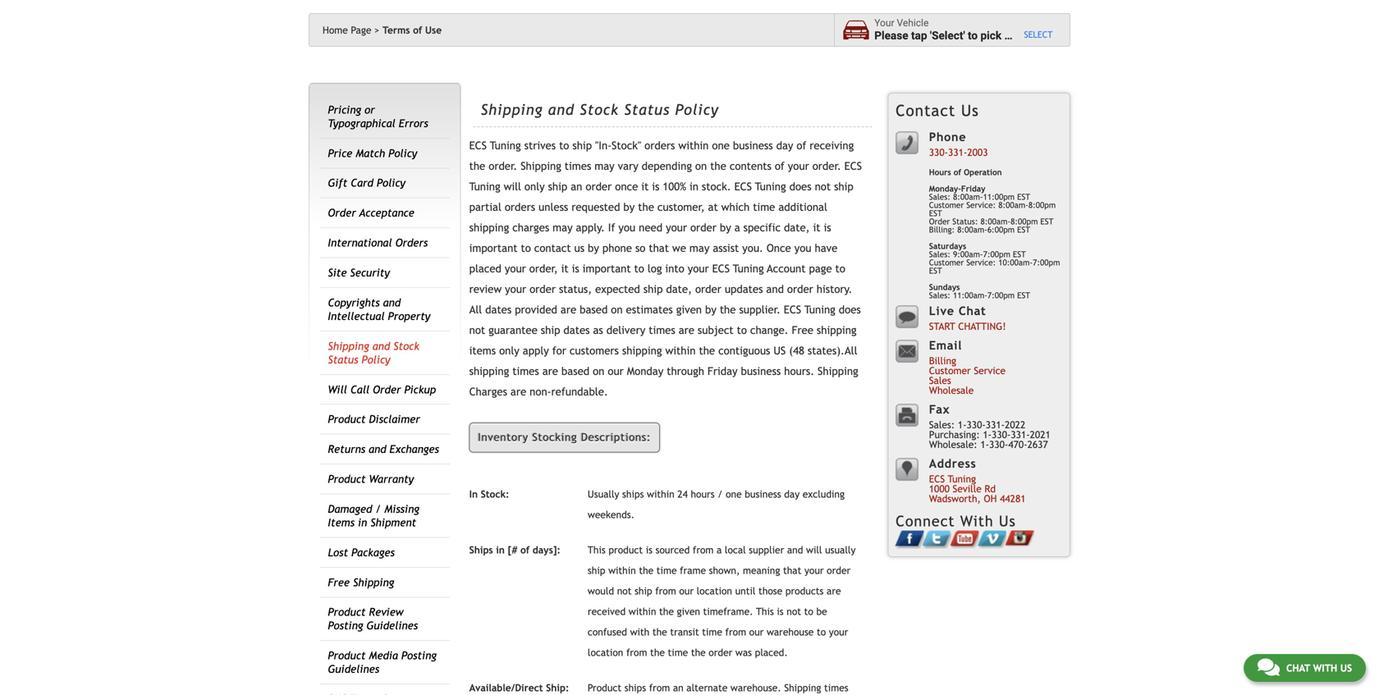 Task type: locate. For each thing, give the bounding box(es) containing it.
product ships from an alternate warehouse. shipping times
[[588, 682, 849, 695]]

does up additional
[[789, 180, 812, 193]]

price
[[328, 147, 352, 160]]

email billing customer service sales wholesale
[[929, 339, 1006, 396]]

returns
[[328, 443, 365, 456]]

1 vertical spatial posting
[[401, 649, 437, 662]]

free inside ecs tuning strives to ship "in-stock" orders within one business day of receiving the order. shipping times may vary depending on the contents of your order. ecs tuning will only ship an order once it is 100% in stock. ecs tuning does not ship partial orders unless requested by the customer, at which time additional shipping charges may apply. if you need your order by a specific date, it is important to contact us by phone so that we may assist you. once you have placed your order, it is important to log into your ecs tuning account page to review your order status, expected ship date, order updates and order history. all dates provided are based on estimates given by the supplier. ecs tuning does not guarantee ship dates as delivery times are subject to change. free shipping items only apply for customers shipping within the contiguous us (48 states).all shipping times are based on our monday through friday business hours. shipping charges are non-refundable.
[[792, 324, 813, 337]]

specific
[[743, 221, 781, 234]]

0 horizontal spatial may
[[553, 221, 573, 234]]

confused
[[588, 626, 627, 638]]

business inside usually ships within 24 hours / one business day excluding weekends.
[[745, 488, 781, 500]]

1 vertical spatial this
[[756, 606, 774, 617]]

that
[[649, 242, 669, 255], [783, 565, 802, 576]]

chat down 11:00am-
[[959, 304, 986, 318]]

our inside ecs tuning strives to ship "in-stock" orders within one business day of receiving the order. shipping times may vary depending on the contents of your order. ecs tuning will only ship an order once it is 100% in stock. ecs tuning does not ship partial orders unless requested by the customer, at which time additional shipping charges may apply. if you need your order by a specific date, it is important to contact us by phone so that we may assist you. once you have placed your order, it is important to log into your ecs tuning account page to review your order status, expected ship date, order updates and order history. all dates provided are based on estimates given by the supplier. ecs tuning does not guarantee ship dates as delivery times are subject to change. free shipping items only apply for customers shipping within the contiguous us (48 states).all shipping times are based on our monday through friday business hours. shipping charges are non-refundable.
[[608, 365, 624, 378]]

1 vertical spatial important
[[583, 262, 631, 275]]

1- left 2022
[[983, 429, 992, 440]]

supplier
[[749, 544, 784, 556]]

one up contents
[[712, 139, 730, 152]]

2 horizontal spatial order
[[929, 217, 950, 226]]

0 vertical spatial free
[[792, 324, 813, 337]]

1 horizontal spatial us
[[999, 513, 1016, 530]]

ships inside usually ships within 24 hours / one business day excluding weekends.
[[622, 488, 644, 500]]

0 vertical spatial 8:00pm
[[1029, 200, 1056, 210]]

operation
[[964, 167, 1002, 177]]

0 horizontal spatial order.
[[489, 160, 517, 172]]

pricing or typographical errors link
[[328, 103, 428, 130]]

0 horizontal spatial our
[[608, 365, 624, 378]]

1 vertical spatial with
[[1313, 663, 1337, 674]]

2021
[[1030, 429, 1051, 440]]

a
[[1004, 29, 1010, 42], [734, 221, 740, 234], [717, 544, 722, 556]]

0 vertical spatial orders
[[645, 139, 675, 152]]

0 vertical spatial an
[[571, 180, 582, 193]]

1- up "wholesale:"
[[958, 419, 967, 430]]

received
[[588, 606, 626, 617]]

0 horizontal spatial only
[[499, 344, 519, 357]]

1 horizontal spatial /
[[718, 488, 723, 500]]

you left have at the right of the page
[[794, 242, 812, 255]]

1 vertical spatial /
[[375, 503, 381, 516]]

ships inside product ships from an alternate warehouse. shipping times
[[625, 682, 646, 694]]

time inside ecs tuning strives to ship "in-stock" orders within one business day of receiving the order. shipping times may vary depending on the contents of your order. ecs tuning will only ship an order once it is 100% in stock. ecs tuning does not ship partial orders unless requested by the customer, at which time additional shipping charges may apply. if you need your order by a specific date, it is important to contact us by phone so that we may assist you. once you have placed your order, it is important to log into your ecs tuning account page to review your order status, expected ship date, order updates and order history. all dates provided are based on estimates given by the supplier. ecs tuning does not guarantee ship dates as delivery times are subject to change. free shipping items only apply for customers shipping within the contiguous us (48 states).all shipping times are based on our monday through friday business hours. shipping charges are non-refundable.
[[753, 201, 775, 214]]

product inside product ships from an alternate warehouse. shipping times
[[588, 682, 622, 694]]

a right pick
[[1004, 29, 1010, 42]]

location down confused
[[588, 647, 623, 658]]

2 horizontal spatial a
[[1004, 29, 1010, 42]]

this product is sourced from a local supplier and will usually ship within the time frame shown, meaning that your order would not ship from our location until those products are received within the given timeframe. this is not to be confused with the transit time from our warehouse to your location from the time the order was placed.
[[588, 544, 856, 658]]

may right "we"
[[690, 242, 710, 255]]

once
[[767, 242, 791, 255]]

that inside ecs tuning strives to ship "in-stock" orders within one business day of receiving the order. shipping times may vary depending on the contents of your order. ecs tuning will only ship an order once it is 100% in stock. ecs tuning does not ship partial orders unless requested by the customer, at which time additional shipping charges may apply. if you need your order by a specific date, it is important to contact us by phone so that we may assist you. once you have placed your order, it is important to log into your ecs tuning account page to review your order status, expected ship date, order updates and order history. all dates provided are based on estimates given by the supplier. ecs tuning does not guarantee ship dates as delivery times are subject to change. free shipping items only apply for customers shipping within the contiguous us (48 states).all shipping times are based on our monday through friday business hours. shipping charges are non-refundable.
[[649, 242, 669, 255]]

331- inside phone 330-331-2003
[[948, 146, 967, 158]]

1 sales: from the top
[[929, 192, 951, 201]]

not
[[815, 180, 831, 193], [469, 324, 485, 337], [617, 585, 632, 597], [787, 606, 801, 617]]

8:00pm down 11:00pm
[[1011, 217, 1038, 226]]

your up products
[[804, 565, 824, 576]]

inventory stocking descriptions:
[[478, 431, 651, 444]]

our
[[608, 365, 624, 378], [679, 585, 694, 597], [749, 626, 764, 638]]

a inside this product is sourced from a local supplier and will usually ship within the time frame shown, meaning that your order would not ship from our location until those products are received within the given timeframe. this is not to be confused with the transit time from our warehouse to your location from the time the order was placed.
[[717, 544, 722, 556]]

fax
[[929, 403, 950, 416]]

2 vertical spatial on
[[593, 365, 605, 378]]

gift card policy link
[[328, 177, 406, 189]]

1 vertical spatial a
[[734, 221, 740, 234]]

day left receiving
[[776, 139, 793, 152]]

0 vertical spatial does
[[789, 180, 812, 193]]

are up be
[[827, 585, 841, 597]]

of inside hours of operation monday-friday sales: 8:00am-11:00pm est customer service: 8:00am-8:00pm est order status: 8:00am-8:00pm est billing: 8:00am-6:00pm est saturdays sales: 9:00am-7:00pm est customer service: 10:00am-7:00pm est sundays sales: 11:00am-7:00pm est
[[954, 167, 961, 177]]

1 vertical spatial that
[[783, 565, 802, 576]]

product warranty
[[328, 473, 414, 486]]

0 horizontal spatial location
[[588, 647, 623, 658]]

with inside this product is sourced from a local supplier and will usually ship within the time frame shown, meaning that your order would not ship from our location until those products are received within the given timeframe. this is not to be confused with the transit time from our warehouse to your location from the time the order was placed.
[[630, 626, 650, 638]]

1 vertical spatial date,
[[666, 283, 692, 296]]

8:00am- up 6:00pm
[[998, 200, 1029, 210]]

0 horizontal spatial it
[[561, 262, 569, 275]]

given inside ecs tuning strives to ship "in-stock" orders within one business day of receiving the order. shipping times may vary depending on the contents of your order. ecs tuning will only ship an order once it is 100% in stock. ecs tuning does not ship partial orders unless requested by the customer, at which time additional shipping charges may apply. if you need your order by a specific date, it is important to contact us by phone so that we may assist you. once you have placed your order, it is important to log into your ecs tuning account page to review your order status, expected ship date, order updates and order history. all dates provided are based on estimates given by the supplier. ecs tuning does not guarantee ship dates as delivery times are subject to change. free shipping items only apply for customers shipping within the contiguous us (48 states).all shipping times are based on our monday through friday business hours. shipping charges are non-refundable.
[[676, 303, 702, 316]]

pricing
[[328, 103, 361, 116]]

and inside ecs tuning strives to ship "in-stock" orders within one business day of receiving the order. shipping times may vary depending on the contents of your order. ecs tuning will only ship an order once it is 100% in stock. ecs tuning does not ship partial orders unless requested by the customer, at which time additional shipping charges may apply. if you need your order by a specific date, it is important to contact us by phone so that we may assist you. once you have placed your order, it is important to log into your ecs tuning account page to review your order status, expected ship date, order updates and order history. all dates provided are based on estimates given by the supplier. ecs tuning does not guarantee ship dates as delivery times are subject to change. free shipping items only apply for customers shipping within the contiguous us (48 states).all shipping times are based on our monday through friday business hours. shipping charges are non-refundable.
[[766, 283, 784, 296]]

2022
[[1005, 419, 1026, 430]]

0 horizontal spatial free
[[328, 576, 350, 589]]

not right would at the left of the page
[[617, 585, 632, 597]]

will up charges
[[504, 180, 521, 193]]

orders up charges
[[505, 201, 535, 214]]

and inside this product is sourced from a local supplier and will usually ship within the time frame shown, meaning that your order would not ship from our location until those products are received within the given timeframe. this is not to be confused with the transit time from our warehouse to your location from the time the order was placed.
[[787, 544, 803, 556]]

are down status,
[[561, 303, 576, 316]]

ship right would at the left of the page
[[635, 585, 652, 597]]

shipping and stock status policy up will call order pickup link at the bottom left of the page
[[328, 340, 419, 366]]

delivery
[[606, 324, 645, 337]]

states).all
[[808, 344, 857, 357]]

will call order pickup
[[328, 383, 436, 396]]

your right warehouse
[[829, 626, 848, 638]]

us
[[961, 101, 979, 119], [999, 513, 1016, 530], [1340, 663, 1352, 674]]

order right call
[[373, 383, 401, 396]]

0 horizontal spatial 331-
[[948, 146, 967, 158]]

0 horizontal spatial orders
[[505, 201, 535, 214]]

comments image
[[1258, 658, 1280, 677]]

est
[[1017, 192, 1030, 201], [929, 208, 942, 218], [1040, 217, 1054, 226], [1017, 225, 1030, 234], [1013, 250, 1026, 259], [929, 266, 942, 275], [1017, 291, 1030, 300]]

contiguous
[[718, 344, 770, 357]]

0 vertical spatial us
[[961, 101, 979, 119]]

service: up status:
[[966, 200, 996, 210]]

0 vertical spatial chat
[[959, 304, 986, 318]]

friday inside ecs tuning strives to ship "in-stock" orders within one business day of receiving the order. shipping times may vary depending on the contents of your order. ecs tuning will only ship an order once it is 100% in stock. ecs tuning does not ship partial orders unless requested by the customer, at which time additional shipping charges may apply. if you need your order by a specific date, it is important to contact us by phone so that we may assist you. once you have placed your order, it is important to log into your ecs tuning account page to review your order status, expected ship date, order updates and order history. all dates provided are based on estimates given by the supplier. ecs tuning does not guarantee ship dates as delivery times are subject to change. free shipping items only apply for customers shipping within the contiguous us (48 states).all shipping times are based on our monday through friday business hours. shipping charges are non-refundable.
[[708, 365, 738, 378]]

1 vertical spatial based
[[561, 365, 590, 378]]

stock:
[[481, 488, 509, 500]]

fax sales: 1-330-331-2022 purchasing: 1-330-331-2021 wholesale: 1-330-470-2637
[[929, 403, 1051, 450]]

1 vertical spatial 8:00pm
[[1011, 217, 1038, 226]]

from inside product ships from an alternate warehouse. shipping times
[[649, 682, 670, 694]]

0 horizontal spatial chat
[[959, 304, 986, 318]]

2 vertical spatial may
[[690, 242, 710, 255]]

is up have at the right of the page
[[824, 221, 831, 234]]

location down shown,
[[697, 585, 732, 597]]

product down returns
[[328, 473, 366, 486]]

us right comments image
[[1340, 663, 1352, 674]]

posting inside product review posting guidelines
[[328, 620, 363, 632]]

product left media
[[328, 649, 366, 662]]

stock down property
[[393, 340, 419, 352]]

1 horizontal spatial this
[[756, 606, 774, 617]]

within up through
[[665, 344, 696, 357]]

product inside product review posting guidelines
[[328, 606, 366, 619]]

gift card policy
[[328, 177, 406, 189]]

will inside ecs tuning strives to ship "in-stock" orders within one business day of receiving the order. shipping times may vary depending on the contents of your order. ecs tuning will only ship an order once it is 100% in stock. ecs tuning does not ship partial orders unless requested by the customer, at which time additional shipping charges may apply. if you need your order by a specific date, it is important to contact us by phone so that we may assist you. once you have placed your order, it is important to log into your ecs tuning account page to review your order status, expected ship date, order updates and order history. all dates provided are based on estimates given by the supplier. ecs tuning does not guarantee ship dates as delivery times are subject to change. free shipping items only apply for customers shipping within the contiguous us (48 states).all shipping times are based on our monday through friday business hours. shipping charges are non-refundable.
[[504, 180, 521, 193]]

tuning down address
[[948, 473, 976, 485]]

strives
[[524, 139, 556, 152]]

1 horizontal spatial status
[[624, 101, 670, 118]]

1 vertical spatial shipping and stock status policy
[[328, 340, 419, 366]]

tuning
[[490, 139, 521, 152], [469, 180, 500, 193], [755, 180, 786, 193], [733, 262, 764, 275], [804, 303, 836, 316], [948, 473, 976, 485]]

sourced
[[656, 544, 690, 556]]

your right into
[[688, 262, 709, 275]]

0 vertical spatial business
[[733, 139, 773, 152]]

1 vertical spatial orders
[[505, 201, 535, 214]]

us down the 44281
[[999, 513, 1016, 530]]

and up property
[[383, 296, 401, 309]]

0 horizontal spatial important
[[469, 242, 518, 255]]

on up stock.
[[695, 160, 707, 172]]

our down frame
[[679, 585, 694, 597]]

by right us
[[588, 242, 599, 255]]

posting for product review posting guidelines
[[328, 620, 363, 632]]

ecs down receiving
[[844, 160, 862, 172]]

0 vertical spatial in
[[690, 180, 699, 193]]

1 vertical spatial on
[[611, 303, 623, 316]]

0 vertical spatial friday
[[961, 184, 986, 193]]

policy up will call order pickup link at the bottom left of the page
[[362, 353, 390, 366]]

1 horizontal spatial an
[[673, 682, 684, 694]]

status:
[[953, 217, 978, 226]]

service
[[974, 365, 1006, 376]]

0 vertical spatial ships
[[622, 488, 644, 500]]

is left sourced
[[646, 544, 653, 556]]

ecs down address
[[929, 473, 945, 485]]

order. down receiving
[[812, 160, 841, 172]]

/ inside damaged / missing items in shipment
[[375, 503, 381, 516]]

vehicle
[[1013, 29, 1049, 42]]

match
[[356, 147, 385, 160]]

sales link
[[929, 375, 951, 386]]

your
[[788, 160, 809, 172], [666, 221, 687, 234], [505, 262, 526, 275], [688, 262, 709, 275], [505, 283, 526, 296], [804, 565, 824, 576], [829, 626, 848, 638]]

site security
[[328, 266, 390, 279]]

in inside damaged / missing items in shipment
[[358, 516, 367, 529]]

1 vertical spatial our
[[679, 585, 694, 597]]

2 vertical spatial a
[[717, 544, 722, 556]]

your left the order,
[[505, 262, 526, 275]]

wholesale:
[[929, 439, 978, 450]]

dates left as
[[564, 324, 590, 337]]

330- down phone
[[929, 146, 948, 158]]

0 vertical spatial it
[[641, 180, 649, 193]]

product up returns
[[328, 413, 366, 426]]

1 horizontal spatial that
[[783, 565, 802, 576]]

0 vertical spatial a
[[1004, 29, 1010, 42]]

guidelines for review
[[366, 620, 418, 632]]

1 vertical spatial does
[[839, 303, 861, 316]]

need
[[639, 221, 663, 234]]

1 horizontal spatial location
[[697, 585, 732, 597]]

until
[[735, 585, 756, 597]]

/ inside usually ships within 24 hours / one business day excluding weekends.
[[718, 488, 723, 500]]

and right supplier
[[787, 544, 803, 556]]

ship left "in-
[[573, 139, 592, 152]]

product
[[328, 413, 366, 426], [328, 473, 366, 486], [328, 606, 366, 619], [328, 649, 366, 662], [588, 682, 622, 694]]

ecs inside address ecs tuning 1000 seville rd wadsworth, oh 44281
[[929, 473, 945, 485]]

0 horizontal spatial status
[[328, 353, 358, 366]]

price match policy
[[328, 147, 417, 160]]

order
[[586, 180, 612, 193], [690, 221, 717, 234], [530, 283, 556, 296], [695, 283, 721, 296], [787, 283, 813, 296], [827, 565, 851, 576], [709, 647, 733, 658]]

contact
[[534, 242, 571, 255]]

that up products
[[783, 565, 802, 576]]

to inside your vehicle please tap 'select' to pick a vehicle
[[968, 29, 978, 42]]

shipping
[[481, 101, 543, 118], [521, 160, 561, 172], [328, 340, 369, 352], [818, 365, 858, 378], [353, 576, 394, 589], [784, 682, 821, 694]]

meaning
[[743, 565, 780, 576]]

orders
[[395, 236, 428, 249]]

date, down into
[[666, 283, 692, 296]]

into
[[665, 262, 684, 275]]

copyrights and intellectual property
[[328, 296, 430, 323]]

1 horizontal spatial in
[[496, 544, 505, 556]]

product down free shipping "link"
[[328, 606, 366, 619]]

0 vertical spatial on
[[695, 160, 707, 172]]

select
[[1024, 29, 1053, 40]]

transit
[[670, 626, 699, 638]]

posting down free shipping at the bottom of the page
[[328, 620, 363, 632]]

guidelines down review
[[366, 620, 418, 632]]

3 customer from the top
[[929, 365, 971, 376]]

0 horizontal spatial will
[[504, 180, 521, 193]]

and down copyrights and intellectual property
[[372, 340, 390, 352]]

1 vertical spatial stock
[[393, 340, 419, 352]]

0 horizontal spatial with
[[630, 626, 650, 638]]

2 horizontal spatial on
[[695, 160, 707, 172]]

guidelines for media
[[328, 663, 379, 676]]

8:00pm
[[1029, 200, 1056, 210], [1011, 217, 1038, 226]]

product disclaimer
[[328, 413, 420, 426]]

1 customer from the top
[[929, 200, 964, 210]]

ship up would at the left of the page
[[588, 565, 605, 576]]

posting inside product media posting guidelines
[[401, 649, 437, 662]]

times inside product ships from an alternate warehouse. shipping times
[[824, 682, 849, 694]]

stocking
[[532, 431, 577, 444]]

sales: inside fax sales: 1-330-331-2022 purchasing: 1-330-331-2021 wholesale: 1-330-470-2637
[[929, 419, 955, 430]]

guidelines inside product media posting guidelines
[[328, 663, 379, 676]]

product for product disclaimer
[[328, 413, 366, 426]]

billing:
[[929, 225, 955, 234]]

1 horizontal spatial posting
[[401, 649, 437, 662]]

product for product review posting guidelines
[[328, 606, 366, 619]]

in left "[#"
[[496, 544, 505, 556]]

0 horizontal spatial shipping and stock status policy
[[328, 340, 419, 366]]

business up contents
[[733, 139, 773, 152]]

330-
[[929, 146, 948, 158], [967, 419, 986, 430], [992, 429, 1011, 440], [989, 439, 1008, 450]]

1 horizontal spatial order.
[[812, 160, 841, 172]]

6:00pm
[[987, 225, 1015, 234]]

8:00am-
[[953, 192, 983, 201], [998, 200, 1029, 210], [981, 217, 1011, 226], [957, 225, 987, 234]]

1 vertical spatial an
[[673, 682, 684, 694]]

stock up "in-
[[580, 101, 619, 118]]

2 vertical spatial in
[[496, 544, 505, 556]]

by
[[623, 201, 635, 214], [720, 221, 731, 234], [588, 242, 599, 255], [705, 303, 717, 316]]

1 vertical spatial will
[[806, 544, 822, 556]]

us for chat
[[1340, 663, 1352, 674]]

order
[[328, 207, 356, 219], [929, 217, 950, 226], [373, 383, 401, 396]]

0 horizontal spatial order
[[328, 207, 356, 219]]

0 horizontal spatial a
[[717, 544, 722, 556]]

1 vertical spatial in
[[358, 516, 367, 529]]

within up depending
[[678, 139, 709, 152]]

day left excluding
[[784, 488, 800, 500]]

be
[[816, 606, 827, 617]]

lost packages
[[328, 546, 395, 559]]

0 horizontal spatial posting
[[328, 620, 363, 632]]

2 horizontal spatial us
[[1340, 663, 1352, 674]]

day inside ecs tuning strives to ship "in-stock" orders within one business day of receiving the order. shipping times may vary depending on the contents of your order. ecs tuning will only ship an order once it is 100% in stock. ecs tuning does not ship partial orders unless requested by the customer, at which time additional shipping charges may apply. if you need your order by a specific date, it is important to contact us by phone so that we may assist you. once you have placed your order, it is important to log into your ecs tuning account page to review your order status, expected ship date, order updates and order history. all dates provided are based on estimates given by the supplier. ecs tuning does not guarantee ship dates as delivery times are subject to change. free shipping items only apply for customers shipping within the contiguous us (48 states).all shipping times are based on our monday through friday business hours. shipping charges are non-refundable.
[[776, 139, 793, 152]]

an inside ecs tuning strives to ship "in-stock" orders within one business day of receiving the order. shipping times may vary depending on the contents of your order. ecs tuning will only ship an order once it is 100% in stock. ecs tuning does not ship partial orders unless requested by the customer, at which time additional shipping charges may apply. if you need your order by a specific date, it is important to contact us by phone so that we may assist you. once you have placed your order, it is important to log into your ecs tuning account page to review your order status, expected ship date, order updates and order history. all dates provided are based on estimates given by the supplier. ecs tuning does not guarantee ship dates as delivery times are subject to change. free shipping items only apply for customers shipping within the contiguous us (48 states).all shipping times are based on our monday through friday business hours. shipping charges are non-refundable.
[[571, 180, 582, 193]]

usually
[[825, 544, 856, 556]]

chat right comments image
[[1286, 663, 1310, 674]]

shipping inside product ships from an alternate warehouse. shipping times
[[784, 682, 821, 694]]

0 horizontal spatial us
[[961, 101, 979, 119]]

status inside shipping and stock status policy
[[328, 353, 358, 366]]

address
[[929, 457, 977, 470]]

stock inside shipping and stock status policy
[[393, 340, 419, 352]]

tuning down contents
[[755, 180, 786, 193]]

may down "in-
[[595, 160, 615, 172]]

product for product warranty
[[328, 473, 366, 486]]

with right confused
[[630, 626, 650, 638]]

dates
[[485, 303, 512, 316], [564, 324, 590, 337]]

1 horizontal spatial will
[[806, 544, 822, 556]]

0 horizontal spatial dates
[[485, 303, 512, 316]]

2 vertical spatial business
[[745, 488, 781, 500]]

1 vertical spatial chat
[[1286, 663, 1310, 674]]

0 horizontal spatial in
[[358, 516, 367, 529]]

sales: down hours
[[929, 192, 951, 201]]

0 vertical spatial status
[[624, 101, 670, 118]]

missing
[[384, 503, 419, 516]]

phone
[[929, 130, 966, 144]]

given up subject
[[676, 303, 702, 316]]

2 horizontal spatial our
[[749, 626, 764, 638]]

1 horizontal spatial friday
[[961, 184, 986, 193]]

customer service link
[[929, 365, 1006, 376]]

acceptance
[[359, 207, 414, 219]]

1 vertical spatial us
[[999, 513, 1016, 530]]

order acceptance link
[[328, 207, 414, 219]]

intellectual
[[328, 310, 385, 323]]

/ up the shipment
[[375, 503, 381, 516]]

requested
[[572, 201, 620, 214]]

an inside product ships from an alternate warehouse. shipping times
[[673, 682, 684, 694]]

wholesale link
[[929, 384, 974, 396]]

shipping and stock status policy
[[481, 101, 719, 118], [328, 340, 419, 366]]

0 vertical spatial dates
[[485, 303, 512, 316]]

330- inside phone 330-331-2003
[[929, 146, 948, 158]]

terms of use
[[383, 24, 442, 36]]

charges
[[469, 386, 507, 398]]

1 horizontal spatial you
[[794, 242, 812, 255]]

0 horizontal spatial friday
[[708, 365, 738, 378]]

order down account
[[787, 283, 813, 296]]

2 sales: from the top
[[929, 250, 951, 259]]

international
[[328, 236, 392, 249]]

given inside this product is sourced from a local supplier and will usually ship within the time frame shown, meaning that your order would not ship from our location until those products are received within the given timeframe. this is not to be confused with the transit time from our warehouse to your location from the time the order was placed.
[[677, 606, 700, 617]]

0 vertical spatial customer
[[929, 200, 964, 210]]

contact
[[896, 101, 956, 119]]

1 vertical spatial it
[[813, 221, 821, 234]]

guidelines inside product review posting guidelines
[[366, 620, 418, 632]]

important down phone
[[583, 262, 631, 275]]

ecs tuning strives to ship "in-stock" orders within one business day of receiving the order. shipping times may vary depending on the contents of your order. ecs tuning will only ship an order once it is 100% in stock. ecs tuning does not ship partial orders unless requested by the customer, at which time additional shipping charges may apply. if you need your order by a specific date, it is important to contact us by phone so that we may assist you. once you have placed your order, it is important to log into your ecs tuning account page to review your order status, expected ship date, order updates and order history. all dates provided are based on estimates given by the supplier. ecs tuning does not guarantee ship dates as delivery times are subject to change. free shipping items only apply for customers shipping within the contiguous us (48 states).all shipping times are based on our monday through friday business hours. shipping charges are non-refundable.
[[469, 139, 862, 398]]

1 horizontal spatial a
[[734, 221, 740, 234]]

hours.
[[784, 365, 814, 378]]

1 vertical spatial given
[[677, 606, 700, 617]]

0 vertical spatial that
[[649, 242, 669, 255]]

product inside product media posting guidelines
[[328, 649, 366, 662]]

your vehicle please tap 'select' to pick a vehicle
[[874, 17, 1049, 42]]

0 vertical spatial given
[[676, 303, 702, 316]]

4 sales: from the top
[[929, 419, 955, 430]]

0 horizontal spatial that
[[649, 242, 669, 255]]

monday-
[[929, 184, 961, 193]]

0 vertical spatial posting
[[328, 620, 363, 632]]

and inside shipping and stock status policy
[[372, 340, 390, 352]]

0 horizontal spatial stock
[[393, 340, 419, 352]]

contents
[[730, 160, 772, 172]]

shipping up monday
[[622, 344, 662, 357]]

one inside usually ships within 24 hours / one business day excluding weekends.
[[726, 488, 742, 500]]



Task type: vqa. For each thing, say whether or not it's contained in the screenshot.
first CUSTOMER from the top
yes



Task type: describe. For each thing, give the bounding box(es) containing it.
3 sales: from the top
[[929, 291, 951, 300]]

with
[[960, 513, 994, 530]]

policy right card
[[377, 177, 406, 189]]

by up assist in the right of the page
[[720, 221, 731, 234]]

1 service: from the top
[[966, 200, 996, 210]]

policy up depending
[[675, 101, 719, 118]]

1 horizontal spatial shipping and stock status policy
[[481, 101, 719, 118]]

wholesale
[[929, 384, 974, 396]]

receiving
[[810, 139, 854, 152]]

product for product ships from an alternate warehouse. shipping times
[[588, 682, 622, 694]]

the down transit
[[691, 647, 706, 658]]

the down subject
[[699, 344, 715, 357]]

1 horizontal spatial our
[[679, 585, 694, 597]]

2 service: from the top
[[966, 258, 996, 267]]

disclaimer
[[369, 413, 420, 426]]

your up additional
[[788, 160, 809, 172]]

1- right "wholesale:"
[[980, 439, 989, 450]]

a inside ecs tuning strives to ship "in-stock" orders within one business day of receiving the order. shipping times may vary depending on the contents of your order. ecs tuning will only ship an order once it is 100% in stock. ecs tuning does not ship partial orders unless requested by the customer, at which time additional shipping charges may apply. if you need your order by a specific date, it is important to contact us by phone so that we may assist you. once you have placed your order, it is important to log into your ecs tuning account page to review your order status, expected ship date, order updates and order history. all dates provided are based on estimates given by the supplier. ecs tuning does not guarantee ship dates as delivery times are subject to change. free shipping items only apply for customers shipping within the contiguous us (48 states).all shipping times are based on our monday through friday business hours. shipping charges are non-refundable.
[[734, 221, 740, 234]]

1 order. from the left
[[489, 160, 517, 172]]

of right contents
[[775, 160, 785, 172]]

of right "[#"
[[520, 544, 530, 556]]

within down product
[[608, 565, 636, 576]]

1 horizontal spatial important
[[583, 262, 631, 275]]

local
[[725, 544, 746, 556]]

to down charges
[[521, 242, 531, 255]]

0 vertical spatial location
[[697, 585, 732, 597]]

are inside this product is sourced from a local supplier and will usually ship within the time frame shown, meaning that your order would not ship from our location until those products are received within the given timeframe. this is not to be confused with the transit time from our warehouse to your location from the time the order was placed.
[[827, 585, 841, 597]]

7:00pm down 6:00pm
[[983, 250, 1010, 259]]

which
[[721, 201, 750, 214]]

we
[[672, 242, 686, 255]]

home
[[323, 24, 348, 36]]

1 vertical spatial may
[[553, 221, 573, 234]]

are left subject
[[679, 324, 694, 337]]

of left receiving
[[797, 139, 806, 152]]

available/direct ship:
[[469, 682, 569, 694]]

7:00pm down 10:00am-
[[987, 291, 1015, 300]]

order down at
[[690, 221, 717, 234]]

day inside usually ships within 24 hours / one business day excluding weekends.
[[784, 488, 800, 500]]

to left "log"
[[634, 262, 644, 275]]

estimates
[[626, 303, 673, 316]]

will call order pickup link
[[328, 383, 436, 396]]

the up stock.
[[710, 160, 726, 172]]

timeframe.
[[703, 606, 753, 617]]

the left transit
[[653, 626, 667, 638]]

the up partial
[[469, 160, 485, 172]]

the up transit
[[659, 606, 674, 617]]

shipping up charges at the left
[[469, 365, 509, 378]]

apply
[[523, 344, 549, 357]]

0 vertical spatial may
[[595, 160, 615, 172]]

ship down "log"
[[643, 283, 663, 296]]

chatting!
[[958, 320, 1006, 332]]

your up "we"
[[666, 221, 687, 234]]

from down sourced
[[655, 585, 676, 597]]

not up additional
[[815, 180, 831, 193]]

times down apply
[[512, 365, 539, 378]]

the up subject
[[720, 303, 736, 316]]

sundays
[[929, 282, 960, 292]]

ecs down assist in the right of the page
[[712, 262, 730, 275]]

free shipping
[[328, 576, 394, 589]]

placed.
[[755, 647, 788, 658]]

exchanges
[[390, 443, 439, 456]]

time down sourced
[[657, 565, 677, 576]]

refundable.
[[551, 386, 608, 398]]

in inside ecs tuning strives to ship "in-stock" orders within one business day of receiving the order. shipping times may vary depending on the contents of your order. ecs tuning will only ship an order once it is 100% in stock. ecs tuning does not ship partial orders unless requested by the customer, at which time additional shipping charges may apply. if you need your order by a specific date, it is important to contact us by phone so that we may assist you. once you have placed your order, it is important to log into your ecs tuning account page to review your order status, expected ship date, order updates and order history. all dates provided are based on estimates given by the supplier. ecs tuning does not guarantee ship dates as delivery times are subject to change. free shipping items only apply for customers shipping within the contiguous us (48 states).all shipping times are based on our monday through friday business hours. shipping charges are non-refundable.
[[690, 180, 699, 193]]

shipping down states).all
[[818, 365, 858, 378]]

shipping inside shipping and stock status policy
[[328, 340, 369, 352]]

stock"
[[612, 139, 641, 152]]

charges
[[512, 221, 549, 234]]

is down those
[[777, 606, 784, 617]]

ship up for at the left
[[541, 324, 560, 337]]

errors
[[399, 117, 428, 130]]

returns and exchanges
[[328, 443, 439, 456]]

10:00am-
[[998, 258, 1033, 267]]

chat with us
[[1286, 663, 1352, 674]]

international orders link
[[328, 236, 428, 249]]

home page
[[323, 24, 371, 36]]

2 vertical spatial it
[[561, 262, 569, 275]]

live
[[929, 304, 955, 318]]

are left non-
[[511, 386, 526, 398]]

shipping down partial
[[469, 221, 509, 234]]

unless
[[539, 201, 568, 214]]

chat with us link
[[1244, 654, 1366, 682]]

time down transit
[[668, 647, 688, 658]]

by up subject
[[705, 303, 717, 316]]

international orders
[[328, 236, 428, 249]]

330- up "wholesale:"
[[967, 419, 986, 430]]

ecs down contents
[[734, 180, 752, 193]]

8:00am- down 11:00pm
[[981, 217, 1011, 226]]

0 horizontal spatial on
[[593, 365, 605, 378]]

the up product ships from an alternate warehouse. shipping times
[[650, 647, 665, 658]]

1 horizontal spatial chat
[[1286, 663, 1310, 674]]

not up warehouse
[[787, 606, 801, 617]]

2 horizontal spatial it
[[813, 221, 821, 234]]

subject
[[698, 324, 734, 337]]

friday inside hours of operation monday-friday sales: 8:00am-11:00pm est customer service: 8:00am-8:00pm est order status: 8:00am-8:00pm est billing: 8:00am-6:00pm est saturdays sales: 9:00am-7:00pm est customer service: 10:00am-7:00pm est sundays sales: 11:00am-7:00pm est
[[961, 184, 986, 193]]

times down estimates
[[649, 324, 675, 337]]

the down product
[[639, 565, 654, 576]]

44281
[[1000, 493, 1026, 504]]

your up 'provided'
[[505, 283, 526, 296]]

24
[[678, 488, 688, 500]]

are down for at the left
[[542, 365, 558, 378]]

0 vertical spatial based
[[580, 303, 608, 316]]

9:00am-
[[953, 250, 983, 259]]

ship up unless on the left of the page
[[548, 180, 568, 193]]

apply.
[[576, 221, 605, 234]]

is up status,
[[572, 262, 579, 275]]

2 order. from the left
[[812, 160, 841, 172]]

to down be
[[817, 626, 826, 638]]

placed
[[469, 262, 502, 275]]

1 horizontal spatial order
[[373, 383, 401, 396]]

chat inside live chat start chatting!
[[959, 304, 986, 318]]

by down once
[[623, 201, 635, 214]]

from down the timeframe.
[[725, 626, 746, 638]]

tuning down you. at the right top of the page
[[733, 262, 764, 275]]

expected
[[595, 283, 640, 296]]

through
[[667, 365, 704, 378]]

contact us
[[896, 101, 979, 119]]

and up strives
[[548, 101, 575, 118]]

ships for usually
[[622, 488, 644, 500]]

order inside hours of operation monday-friday sales: 8:00am-11:00pm est customer service: 8:00am-8:00pm est order status: 8:00am-8:00pm est billing: 8:00am-6:00pm est saturdays sales: 9:00am-7:00pm est customer service: 10:00am-7:00pm est sundays sales: 11:00am-7:00pm est
[[929, 217, 950, 226]]

time down the timeframe.
[[702, 626, 722, 638]]

to right strives
[[559, 139, 569, 152]]

1 vertical spatial business
[[741, 365, 781, 378]]

shipping up strives
[[481, 101, 543, 118]]

order left updates
[[695, 283, 721, 296]]

330- left 2637
[[992, 429, 1011, 440]]

from up frame
[[693, 544, 714, 556]]

to left be
[[804, 606, 813, 617]]

0 vertical spatial you
[[618, 221, 636, 234]]

8:00am- up status:
[[953, 192, 983, 201]]

2 vertical spatial our
[[749, 626, 764, 638]]

8:00am- up 9:00am-
[[957, 225, 987, 234]]

provided
[[515, 303, 557, 316]]

order acceptance
[[328, 207, 414, 219]]

order down usually
[[827, 565, 851, 576]]

gift
[[328, 177, 347, 189]]

tuning left strives
[[490, 139, 521, 152]]

ships for product
[[625, 682, 646, 694]]

us
[[574, 242, 585, 255]]

1 horizontal spatial date,
[[784, 221, 810, 234]]

one inside ecs tuning strives to ship "in-stock" orders within one business day of receiving the order. shipping times may vary depending on the contents of your order. ecs tuning will only ship an order once it is 100% in stock. ecs tuning does not ship partial orders unless requested by the customer, at which time additional shipping charges may apply. if you need your order by a specific date, it is important to contact us by phone so that we may assist you. once you have placed your order, it is important to log into your ecs tuning account page to review your order status, expected ship date, order updates and order history. all dates provided are based on estimates given by the supplier. ecs tuning does not guarantee ship dates as delivery times are subject to change. free shipping items only apply for customers shipping within the contiguous us (48 states).all shipping times are based on our monday through friday business hours. shipping charges are non-refundable.
[[712, 139, 730, 152]]

0 vertical spatial this
[[588, 544, 606, 556]]

home page link
[[323, 24, 380, 36]]

customer inside email billing customer service sales wholesale
[[929, 365, 971, 376]]

'select'
[[930, 29, 965, 42]]

once
[[615, 180, 638, 193]]

items
[[469, 344, 496, 357]]

purchasing:
[[929, 429, 980, 440]]

0 vertical spatial important
[[469, 242, 518, 255]]

a inside your vehicle please tap 'select' to pick a vehicle
[[1004, 29, 1010, 42]]

the up need
[[638, 201, 654, 214]]

2003
[[967, 146, 988, 158]]

2 customer from the top
[[929, 258, 964, 267]]

ship down receiving
[[834, 180, 854, 193]]

and down the product disclaimer at the left bottom of the page
[[369, 443, 386, 456]]

tuning inside address ecs tuning 1000 seville rd wadsworth, oh 44281
[[948, 473, 976, 485]]

connect with us
[[896, 513, 1016, 530]]

will inside this product is sourced from a local supplier and will usually ship within the time frame shown, meaning that your order would not ship from our location until those products are received within the given timeframe. this is not to be confused with the transit time from our warehouse to your location from the time the order was placed.
[[806, 544, 822, 556]]

1 horizontal spatial 331-
[[986, 419, 1005, 430]]

frame
[[680, 565, 706, 576]]

and inside copyrights and intellectual property
[[383, 296, 401, 309]]

supplier.
[[739, 303, 781, 316]]

copyrights and intellectual property link
[[328, 296, 430, 323]]

product review posting guidelines
[[328, 606, 418, 632]]

1 horizontal spatial on
[[611, 303, 623, 316]]

11:00pm
[[983, 192, 1015, 201]]

address ecs tuning 1000 seville rd wadsworth, oh 44281
[[929, 457, 1026, 504]]

times up 'requested'
[[565, 160, 591, 172]]

available/direct
[[469, 682, 543, 694]]

1 vertical spatial free
[[328, 576, 350, 589]]

330- down 2022
[[989, 439, 1008, 450]]

0 vertical spatial stock
[[580, 101, 619, 118]]

0 vertical spatial only
[[525, 180, 545, 193]]

from down confused
[[626, 647, 647, 658]]

1 horizontal spatial dates
[[564, 324, 590, 337]]

account
[[767, 262, 806, 275]]

shipping up states).all
[[817, 324, 857, 337]]

lost packages link
[[328, 546, 395, 559]]

media
[[369, 649, 398, 662]]

ecs up change.
[[784, 303, 801, 316]]

not down "all"
[[469, 324, 485, 337]]

in
[[469, 488, 478, 500]]

please
[[874, 29, 908, 42]]

order down the order,
[[530, 283, 556, 296]]

packages
[[351, 546, 395, 559]]

shipping down strives
[[521, 160, 561, 172]]

us
[[774, 344, 786, 357]]

items
[[328, 516, 355, 529]]

order up 'requested'
[[586, 180, 612, 193]]

policy down errors at the left of page
[[388, 147, 417, 160]]

pick
[[981, 29, 1002, 42]]

"in-
[[595, 139, 612, 152]]

copyrights
[[328, 296, 380, 309]]

warranty
[[369, 473, 414, 486]]

ships
[[469, 544, 493, 556]]

posting for product media posting guidelines
[[401, 649, 437, 662]]

product for product media posting guidelines
[[328, 649, 366, 662]]

vehicle
[[897, 17, 929, 29]]

at
[[708, 201, 718, 214]]

order left was
[[709, 647, 733, 658]]

tuning up partial
[[469, 180, 500, 193]]

property
[[388, 310, 430, 323]]

phone 330-331-2003
[[929, 130, 988, 158]]

7:00pm right 9:00am-
[[1033, 258, 1060, 267]]

shipping and stock status policy link
[[328, 340, 419, 366]]

to right page
[[835, 262, 845, 275]]

is left 100%
[[652, 180, 659, 193]]

that inside this product is sourced from a local supplier and will usually ship within the time frame shown, meaning that your order would not ship from our location until those products are received within the given timeframe. this is not to be confused with the transit time from our warehouse to your location from the time the order was placed.
[[783, 565, 802, 576]]

weekends.
[[588, 509, 635, 520]]

within inside usually ships within 24 hours / one business day excluding weekends.
[[647, 488, 675, 500]]

1 horizontal spatial does
[[839, 303, 861, 316]]

(48
[[789, 344, 804, 357]]

2 horizontal spatial 331-
[[1011, 429, 1030, 440]]

shipping down packages
[[353, 576, 394, 589]]

tuning down history.
[[804, 303, 836, 316]]

330-331-2003 link
[[929, 146, 988, 158]]

0 horizontal spatial does
[[789, 180, 812, 193]]

so
[[635, 242, 646, 255]]

policy inside shipping and stock status policy
[[362, 353, 390, 366]]

to up contiguous
[[737, 324, 747, 337]]

price match policy link
[[328, 147, 417, 160]]

saturdays
[[929, 241, 966, 251]]

2 horizontal spatial may
[[690, 242, 710, 255]]

us for connect
[[999, 513, 1016, 530]]



